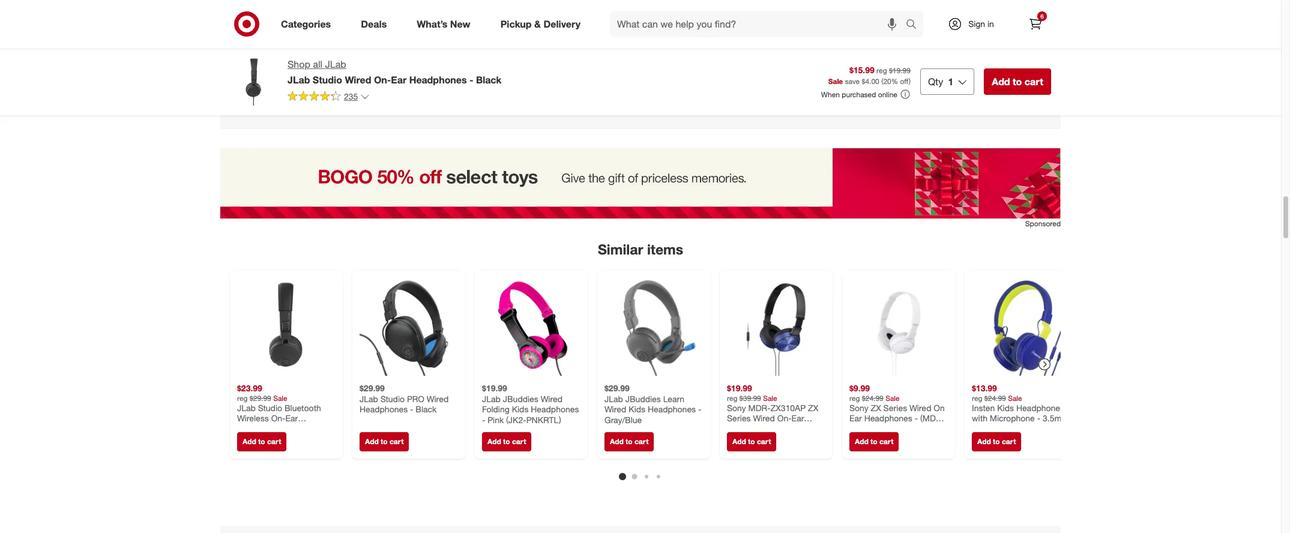 Task type: describe. For each thing, give the bounding box(es) containing it.
zx310ap
[[771, 403, 806, 413]]

on- inside $23.99 reg $29.99 sale jlab studio bluetooth wireless on-ear headphones - black
[[271, 413, 285, 423]]

add for $9.99 reg $24.99 sale sony zx series wired on ear headphones - (mdr- zx110)
[[855, 437, 869, 446]]

pickup
[[500, 18, 532, 30]]

sony for sony zx series wired on ear headphones - (mdr- zx110)
[[849, 403, 868, 413]]

jbuddies for $19.99
[[503, 394, 538, 404]]

jlab down shop
[[288, 74, 310, 86]]

qty 1
[[928, 76, 953, 88]]

$9.99
[[849, 383, 870, 393]]

on- inside shop all jlab jlab studio wired on-ear headphones - black
[[374, 74, 391, 86]]

black inside $29.99 jlab studio pro wired headphones - black
[[416, 404, 437, 414]]

add down $13.99 reg $24.99 sale
[[977, 437, 991, 446]]

$19.99 reg $39.99 sale sony mdr-zx310ap zx series wired on-ear headphones with mic - blue
[[727, 383, 818, 444]]

(
[[881, 77, 883, 86]]

ear inside $9.99 reg $24.99 sale sony zx series wired on ear headphones - (mdr- zx110)
[[849, 413, 862, 423]]

cart for $9.99 reg $24.99 sale sony zx series wired on ear headphones - (mdr- zx110)
[[879, 437, 893, 446]]

$39.99
[[740, 394, 761, 403]]

delivery
[[544, 18, 581, 30]]

headphones inside $19.99 jlab jbuddies wired folding kids headphones - pink (jk2-pnkrtl)
[[531, 404, 579, 414]]

folding
[[482, 404, 510, 414]]

wired inside $19.99 reg $39.99 sale sony mdr-zx310ap zx series wired on-ear headphones with mic - blue
[[753, 413, 775, 423]]

when
[[821, 90, 840, 99]]

bluetooth
[[285, 403, 321, 413]]

online
[[878, 90, 897, 99]]

jbuddies for $29.99
[[625, 394, 661, 404]]

$29.99 jlab jbuddies learn wired kids headphones - gray/blue
[[605, 383, 701, 425]]

add for $19.99 jlab jbuddies wired folding kids headphones - pink (jk2-pnkrtl)
[[487, 437, 501, 446]]

in
[[988, 19, 994, 29]]

similar items region
[[220, 148, 1078, 533]]

add to cart for $29.99 jlab jbuddies learn wired kids headphones - gray/blue
[[610, 437, 649, 446]]

to for $19.99 reg $39.99 sale sony mdr-zx310ap zx series wired on-ear headphones with mic - blue
[[748, 437, 755, 446]]

- inside $29.99 jlab studio pro wired headphones - black
[[410, 404, 413, 414]]

to for $23.99 reg $29.99 sale jlab studio bluetooth wireless on-ear headphones - black
[[258, 437, 265, 446]]

reg for $13.99
[[972, 394, 982, 403]]

add to cart for $9.99 reg $24.99 sale sony zx series wired on ear headphones - (mdr- zx110)
[[855, 437, 893, 446]]

sponsored
[[1025, 219, 1061, 228]]

add to cart for $19.99 reg $39.99 sale sony mdr-zx310ap zx series wired on-ear headphones with mic - blue
[[732, 437, 771, 446]]

qty
[[928, 76, 943, 88]]

wired inside $29.99 jlab jbuddies learn wired kids headphones - gray/blue
[[605, 404, 626, 414]]

kids for wired
[[629, 404, 645, 414]]

to for $19.99 jlab jbuddies wired folding kids headphones - pink (jk2-pnkrtl)
[[503, 437, 510, 446]]

headphones inside $29.99 jlab jbuddies learn wired kids headphones - gray/blue
[[648, 404, 696, 414]]

jlab studio bluetooth wireless on-ear headphones - black image
[[237, 277, 336, 376]]

add to cart button for $19.99 reg $39.99 sale sony mdr-zx310ap zx series wired on-ear headphones with mic - blue
[[727, 432, 776, 452]]

$
[[862, 77, 865, 86]]

sale for zx
[[886, 394, 900, 403]]

deals link
[[351, 11, 402, 37]]

6
[[1040, 13, 1044, 20]]

- inside $9.99 reg $24.99 sale sony zx series wired on ear headphones - (mdr- zx110)
[[915, 413, 918, 423]]

headphones inside $29.99 jlab studio pro wired headphones - black
[[360, 404, 408, 414]]

search button
[[900, 11, 929, 40]]

sign in link
[[938, 11, 1013, 37]]

wired inside $19.99 jlab jbuddies wired folding kids headphones - pink (jk2-pnkrtl)
[[541, 394, 563, 404]]

add to cart button for $9.99 reg $24.99 sale sony zx series wired on ear headphones - (mdr- zx110)
[[849, 432, 899, 452]]

jlab inside $29.99 jlab jbuddies learn wired kids headphones - gray/blue
[[605, 394, 623, 404]]

with
[[777, 424, 793, 434]]

image of jlab studio wired on-ear headphones - black image
[[230, 58, 278, 106]]

a
[[308, 54, 313, 66]]

$15.99 reg $19.99 sale save $ 4.00 ( 20 % off )
[[828, 65, 911, 86]]

- inside $29.99 jlab jbuddies learn wired kids headphones - gray/blue
[[698, 404, 701, 414]]

(jk2-
[[506, 415, 526, 425]]

sign in
[[968, 19, 994, 29]]

add to cart button for $23.99 reg $29.99 sale jlab studio bluetooth wireless on-ear headphones - black
[[237, 432, 287, 452]]

sale for $
[[828, 77, 843, 86]]

wireless
[[237, 413, 269, 423]]

$15.99
[[849, 65, 875, 75]]

sony for sony mdr-zx310ap zx series wired on-ear headphones with mic - blue
[[727, 403, 746, 413]]

headphones inside $23.99 reg $29.99 sale jlab studio bluetooth wireless on-ear headphones - black
[[237, 424, 285, 434]]

advertisement region
[[220, 148, 1061, 219]]

$9.99 reg $24.99 sale sony zx series wired on ear headphones - (mdr- zx110)
[[849, 383, 945, 434]]

$13.99 reg $24.99 sale
[[972, 383, 1022, 403]]

reg for $19.99
[[727, 394, 737, 403]]

save
[[845, 77, 860, 86]]

studio inside shop all jlab jlab studio wired on-ear headphones - black
[[313, 74, 342, 86]]

add to cart for $19.99 jlab jbuddies wired folding kids headphones - pink (jk2-pnkrtl)
[[487, 437, 526, 446]]

- inside $19.99 reg $39.99 sale sony mdr-zx310ap zx series wired on-ear headphones with mic - blue
[[811, 424, 815, 434]]

add to cart button for $19.99 jlab jbuddies wired folding kids headphones - pink (jk2-pnkrtl)
[[482, 432, 532, 452]]

add to cart button for $29.99 jlab jbuddies learn wired kids headphones - gray/blue
[[605, 432, 654, 452]]

headphones inside shop all jlab jlab studio wired on-ear headphones - black
[[409, 74, 467, 86]]

sony zx series wired on ear headphones - (mdr-zx110) image
[[849, 277, 948, 376]]

on- inside $19.99 reg $39.99 sale sony mdr-zx310ap zx series wired on-ear headphones with mic - blue
[[777, 413, 792, 423]]

6 link
[[1022, 11, 1049, 37]]

$29.99 inside $23.99 reg $29.99 sale jlab studio bluetooth wireless on-ear headphones - black
[[250, 394, 271, 403]]

add to cart button for $29.99 jlab studio pro wired headphones - black
[[360, 432, 409, 452]]

pickup & delivery link
[[490, 11, 596, 37]]

1
[[948, 76, 953, 88]]

$19.99 for $19.99 reg $39.99 sale sony mdr-zx310ap zx series wired on-ear headphones with mic - blue
[[727, 383, 752, 393]]

studio inside $23.99 reg $29.99 sale jlab studio bluetooth wireless on-ear headphones - black
[[258, 403, 282, 413]]

ask a question
[[288, 54, 356, 66]]

ear inside $23.99 reg $29.99 sale jlab studio bluetooth wireless on-ear headphones - black
[[285, 413, 298, 423]]



Task type: vqa. For each thing, say whether or not it's contained in the screenshot.
Deals
yes



Task type: locate. For each thing, give the bounding box(es) containing it.
add for $23.99 reg $29.99 sale jlab studio bluetooth wireless on-ear headphones - black
[[243, 437, 256, 446]]

0 horizontal spatial series
[[727, 413, 751, 423]]

reg inside $19.99 reg $39.99 sale sony mdr-zx310ap zx series wired on-ear headphones with mic - blue
[[727, 394, 737, 403]]

sale for studio
[[273, 394, 287, 403]]

kids for folding
[[512, 404, 529, 414]]

235 link
[[288, 91, 370, 104]]

$24.99 inside $13.99 reg $24.99 sale
[[984, 394, 1006, 403]]

0 horizontal spatial on-
[[271, 413, 285, 423]]

what's
[[417, 18, 447, 30]]

$29.99 inside $29.99 jlab jbuddies learn wired kids headphones - gray/blue
[[605, 383, 630, 393]]

$19.99 inside $19.99 jlab jbuddies wired folding kids headphones - pink (jk2-pnkrtl)
[[482, 383, 507, 393]]

new
[[450, 18, 470, 30]]

add to cart for $29.99 jlab studio pro wired headphones - black
[[365, 437, 404, 446]]

headphones up zx110)
[[864, 413, 912, 423]]

$13.99
[[972, 383, 997, 393]]

add
[[992, 76, 1010, 88], [243, 437, 256, 446], [365, 437, 379, 446], [487, 437, 501, 446], [610, 437, 624, 446], [732, 437, 746, 446], [855, 437, 869, 446], [977, 437, 991, 446]]

cart for $29.99 jlab studio pro wired headphones - black
[[390, 437, 404, 446]]

kids
[[512, 404, 529, 414], [629, 404, 645, 414]]

wired inside $9.99 reg $24.99 sale sony zx series wired on ear headphones - (mdr- zx110)
[[909, 403, 931, 413]]

- down new on the top of the page
[[469, 74, 473, 86]]

headphones
[[409, 74, 467, 86], [360, 404, 408, 414], [531, 404, 579, 414], [648, 404, 696, 414], [864, 413, 912, 423], [237, 424, 285, 434], [727, 424, 775, 434]]

reg inside $15.99 reg $19.99 sale save $ 4.00 ( 20 % off )
[[877, 66, 887, 75]]

1 horizontal spatial kids
[[629, 404, 645, 414]]

- left 'pink'
[[482, 415, 485, 425]]

studio up wireless
[[258, 403, 282, 413]]

zx
[[808, 403, 818, 413], [871, 403, 881, 413]]

1 kids from the left
[[512, 404, 529, 414]]

sale inside $13.99 reg $24.99 sale
[[1008, 394, 1022, 403]]

0 horizontal spatial $24.99
[[862, 394, 884, 403]]

headphones inside $9.99 reg $24.99 sale sony zx series wired on ear headphones - (mdr- zx110)
[[864, 413, 912, 423]]

studio up 235 link
[[313, 74, 342, 86]]

reg down $23.99
[[237, 394, 248, 403]]

ear inside $19.99 reg $39.99 sale sony mdr-zx310ap zx series wired on-ear headphones with mic - blue
[[792, 413, 804, 423]]

add down $29.99 jlab studio pro wired headphones - black
[[365, 437, 379, 446]]

reg for $23.99
[[237, 394, 248, 403]]

1 horizontal spatial series
[[883, 403, 907, 413]]

$19.99 up folding
[[482, 383, 507, 393]]

0 horizontal spatial $29.99
[[250, 394, 271, 403]]

1 horizontal spatial $29.99
[[360, 383, 385, 393]]

jlab studio pro wired headphones - black image
[[360, 277, 458, 376]]

on
[[934, 403, 945, 413]]

zx inside $9.99 reg $24.99 sale sony zx series wired on ear headphones - (mdr- zx110)
[[871, 403, 881, 413]]

$24.99
[[862, 394, 884, 403], [984, 394, 1006, 403]]

- inside shop all jlab jlab studio wired on-ear headphones - black
[[469, 74, 473, 86]]

headphones inside $19.99 reg $39.99 sale sony mdr-zx310ap zx series wired on-ear headphones with mic - blue
[[727, 424, 775, 434]]

- left mdr-
[[698, 404, 701, 414]]

add to cart button
[[984, 68, 1051, 95], [237, 432, 287, 452], [360, 432, 409, 452], [482, 432, 532, 452], [605, 432, 654, 452], [727, 432, 776, 452], [849, 432, 899, 452], [972, 432, 1021, 452]]

$19.99 for $19.99 jlab jbuddies wired folding kids headphones - pink (jk2-pnkrtl)
[[482, 383, 507, 393]]

$19.99
[[889, 66, 911, 75], [482, 383, 507, 393], [727, 383, 752, 393]]

1 horizontal spatial on-
[[374, 74, 391, 86]]

reg
[[877, 66, 887, 75], [237, 394, 248, 403], [727, 394, 737, 403], [849, 394, 860, 403], [972, 394, 982, 403]]

$24.99 inside $9.99 reg $24.99 sale sony zx series wired on ear headphones - (mdr- zx110)
[[862, 394, 884, 403]]

sign
[[968, 19, 985, 29]]

add for $29.99 jlab studio pro wired headphones - black
[[365, 437, 379, 446]]

on- right wireless
[[271, 413, 285, 423]]

purchased
[[842, 90, 876, 99]]

reg down $9.99
[[849, 394, 860, 403]]

zx110)
[[849, 424, 876, 434]]

1 zx from the left
[[808, 403, 818, 413]]

jlab jbuddies learn wired kids headphones - gray/blue image
[[605, 277, 703, 376]]

on- down deals 'link'
[[374, 74, 391, 86]]

wired down mdr-
[[753, 413, 775, 423]]

$19.99 inside $19.99 reg $39.99 sale sony mdr-zx310ap zx series wired on-ear headphones with mic - blue
[[727, 383, 752, 393]]

headphones down pro
[[360, 404, 408, 414]]

add down $39.99
[[732, 437, 746, 446]]

mic
[[795, 424, 809, 434]]

$24.99 for $13.99
[[984, 394, 1006, 403]]

kids inside $19.99 jlab jbuddies wired folding kids headphones - pink (jk2-pnkrtl)
[[512, 404, 529, 414]]

jbuddies
[[503, 394, 538, 404], [625, 394, 661, 404]]

1 sony from the left
[[727, 403, 746, 413]]

zx up mic
[[808, 403, 818, 413]]

sale inside $19.99 reg $39.99 sale sony mdr-zx310ap zx series wired on-ear headphones with mic - blue
[[763, 394, 777, 403]]

2 horizontal spatial on-
[[777, 413, 792, 423]]

cart for $29.99 jlab jbuddies learn wired kids headphones - gray/blue
[[635, 437, 649, 446]]

1 horizontal spatial black
[[416, 404, 437, 414]]

sony inside $9.99 reg $24.99 sale sony zx series wired on ear headphones - (mdr- zx110)
[[849, 403, 868, 413]]

cart down (jk2-
[[512, 437, 526, 446]]

2 vertical spatial black
[[293, 424, 314, 434]]

sony inside $19.99 reg $39.99 sale sony mdr-zx310ap zx series wired on-ear headphones with mic - blue
[[727, 403, 746, 413]]

$29.99 for studio
[[360, 383, 385, 393]]

2 horizontal spatial black
[[476, 74, 502, 86]]

sale for mdr-
[[763, 394, 777, 403]]

sony
[[727, 403, 746, 413], [849, 403, 868, 413]]

0 horizontal spatial studio
[[258, 403, 282, 413]]

2 jbuddies from the left
[[625, 394, 661, 404]]

add down wireless
[[243, 437, 256, 446]]

2 $24.99 from the left
[[984, 394, 1006, 403]]

categories link
[[271, 11, 346, 37]]

0 vertical spatial black
[[476, 74, 502, 86]]

reg inside $23.99 reg $29.99 sale jlab studio bluetooth wireless on-ear headphones - black
[[237, 394, 248, 403]]

kids up (jk2-
[[512, 404, 529, 414]]

gray/blue
[[605, 415, 642, 425]]

sale inside $23.99 reg $29.99 sale jlab studio bluetooth wireless on-ear headphones - black
[[273, 394, 287, 403]]

$19.99 inside $15.99 reg $19.99 sale save $ 4.00 ( 20 % off )
[[889, 66, 911, 75]]

235
[[344, 91, 358, 101]]

cart down $9.99 reg $24.99 sale sony zx series wired on ear headphones - (mdr- zx110)
[[879, 437, 893, 446]]

- down pro
[[410, 404, 413, 414]]

$29.99 inside $29.99 jlab studio pro wired headphones - black
[[360, 383, 385, 393]]

reg up the ( in the top of the page
[[877, 66, 887, 75]]

- inside $19.99 jlab jbuddies wired folding kids headphones - pink (jk2-pnkrtl)
[[482, 415, 485, 425]]

ear inside shop all jlab jlab studio wired on-ear headphones - black
[[391, 74, 407, 86]]

kids up gray/blue
[[629, 404, 645, 414]]

2 horizontal spatial $19.99
[[889, 66, 911, 75]]

$19.99 jlab jbuddies wired folding kids headphones - pink (jk2-pnkrtl)
[[482, 383, 579, 425]]

studio inside $29.99 jlab studio pro wired headphones - black
[[380, 394, 405, 404]]

learn
[[663, 394, 684, 404]]

reg for $15.99
[[877, 66, 887, 75]]

reg inside $13.99 reg $24.99 sale
[[972, 394, 982, 403]]

all
[[313, 58, 322, 70]]

1 horizontal spatial jbuddies
[[625, 394, 661, 404]]

add down 'pink'
[[487, 437, 501, 446]]

black inside $23.99 reg $29.99 sale jlab studio bluetooth wireless on-ear headphones - black
[[293, 424, 314, 434]]

search
[[900, 19, 929, 31]]

items
[[647, 241, 683, 258]]

categories
[[281, 18, 331, 30]]

headphones down the "what's new"
[[409, 74, 467, 86]]

%
[[891, 77, 898, 86]]

ask a question button
[[280, 47, 363, 73]]

cart for $23.99 reg $29.99 sale jlab studio bluetooth wireless on-ear headphones - black
[[267, 437, 281, 446]]

-
[[469, 74, 473, 86], [410, 404, 413, 414], [698, 404, 701, 414], [915, 413, 918, 423], [482, 415, 485, 425], [288, 424, 291, 434], [811, 424, 815, 434]]

similar items
[[598, 241, 683, 258]]

1 vertical spatial series
[[727, 413, 751, 423]]

insten kids headphones with microphone - 3.5mm wired cute foldable on-ear earphones and headset for teens, girls, boys, children & school, blue image
[[972, 277, 1070, 376]]

studio
[[313, 74, 342, 86], [380, 394, 405, 404], [258, 403, 282, 413]]

cart for $19.99 jlab jbuddies wired folding kids headphones - pink (jk2-pnkrtl)
[[512, 437, 526, 446]]

sony down $9.99
[[849, 403, 868, 413]]

0 horizontal spatial $19.99
[[482, 383, 507, 393]]

jbuddies up gray/blue
[[625, 394, 661, 404]]

0 horizontal spatial kids
[[512, 404, 529, 414]]

reg down the $13.99
[[972, 394, 982, 403]]

on- up with
[[777, 413, 792, 423]]

2 kids from the left
[[629, 404, 645, 414]]

what's new
[[417, 18, 470, 30]]

reg for $9.99
[[849, 394, 860, 403]]

1 horizontal spatial sony
[[849, 403, 868, 413]]

add right 1
[[992, 76, 1010, 88]]

studio left pro
[[380, 394, 405, 404]]

pink
[[488, 415, 504, 425]]

reg left $39.99
[[727, 394, 737, 403]]

pro
[[407, 394, 424, 404]]

$23.99 reg $29.99 sale jlab studio bluetooth wireless on-ear headphones - black
[[237, 383, 321, 434]]

2 horizontal spatial $29.99
[[605, 383, 630, 393]]

add for $19.99 reg $39.99 sale sony mdr-zx310ap zx series wired on-ear headphones with mic - blue
[[732, 437, 746, 446]]

wired up pnkrtl) at left bottom
[[541, 394, 563, 404]]

series
[[883, 403, 907, 413], [727, 413, 751, 423]]

sony left mdr-
[[727, 403, 746, 413]]

deals
[[361, 18, 387, 30]]

$24.99 down $9.99
[[862, 394, 884, 403]]

2 zx from the left
[[871, 403, 881, 413]]

add down zx110)
[[855, 437, 869, 446]]

series up blue
[[727, 413, 751, 423]]

wired right pro
[[427, 394, 449, 404]]

jlab up folding
[[482, 394, 501, 404]]

1 horizontal spatial $19.99
[[727, 383, 752, 393]]

add for $29.99 jlab jbuddies learn wired kids headphones - gray/blue
[[610, 437, 624, 446]]

1 jbuddies from the left
[[503, 394, 538, 404]]

cart right blue
[[757, 437, 771, 446]]

20
[[883, 77, 891, 86]]

wired up 235
[[345, 74, 371, 86]]

cart down $29.99 jlab studio pro wired headphones - black
[[390, 437, 404, 446]]

2 horizontal spatial studio
[[380, 394, 405, 404]]

$19.99 up $39.99
[[727, 383, 752, 393]]

mdr-
[[748, 403, 771, 413]]

black
[[476, 74, 502, 86], [416, 404, 437, 414], [293, 424, 314, 434]]

1 horizontal spatial zx
[[871, 403, 881, 413]]

jlab inside $19.99 jlab jbuddies wired folding kids headphones - pink (jk2-pnkrtl)
[[482, 394, 501, 404]]

1 $24.99 from the left
[[862, 394, 884, 403]]

jlab
[[325, 58, 346, 70], [288, 74, 310, 86], [360, 394, 378, 404], [482, 394, 501, 404], [605, 394, 623, 404], [237, 403, 256, 413]]

cart down $13.99 reg $24.99 sale
[[1002, 437, 1016, 446]]

on-
[[374, 74, 391, 86], [271, 413, 285, 423], [777, 413, 792, 423]]

cart for $19.99 reg $39.99 sale sony mdr-zx310ap zx series wired on-ear headphones with mic - blue
[[757, 437, 771, 446]]

0 horizontal spatial sony
[[727, 403, 746, 413]]

jlab up gray/blue
[[605, 394, 623, 404]]

wired
[[345, 74, 371, 86], [427, 394, 449, 404], [541, 394, 563, 404], [909, 403, 931, 413], [605, 404, 626, 414], [753, 413, 775, 423]]

to for $29.99 jlab studio pro wired headphones - black
[[381, 437, 388, 446]]

reg inside $9.99 reg $24.99 sale sony zx series wired on ear headphones - (mdr- zx110)
[[849, 394, 860, 403]]

ask
[[288, 54, 305, 66]]

0 horizontal spatial jbuddies
[[503, 394, 538, 404]]

(mdr-
[[920, 413, 945, 423]]

sale inside $15.99 reg $19.99 sale save $ 4.00 ( 20 % off )
[[828, 77, 843, 86]]

1 vertical spatial black
[[416, 404, 437, 414]]

$29.99 for jbuddies
[[605, 383, 630, 393]]

)
[[909, 77, 911, 86]]

to for $9.99 reg $24.99 sale sony zx series wired on ear headphones - (mdr- zx110)
[[871, 437, 877, 446]]

0 horizontal spatial black
[[293, 424, 314, 434]]

2 sony from the left
[[849, 403, 868, 413]]

blue
[[727, 434, 744, 444]]

jbuddies inside $29.99 jlab jbuddies learn wired kids headphones - gray/blue
[[625, 394, 661, 404]]

$23.99
[[237, 383, 262, 393]]

cart down 6 link
[[1025, 76, 1043, 88]]

$29.99 jlab studio pro wired headphones - black
[[360, 383, 449, 414]]

to
[[1013, 76, 1022, 88], [258, 437, 265, 446], [381, 437, 388, 446], [503, 437, 510, 446], [626, 437, 633, 446], [748, 437, 755, 446], [871, 437, 877, 446], [993, 437, 1000, 446]]

off
[[900, 77, 909, 86]]

wired inside shop all jlab jlab studio wired on-ear headphones - black
[[345, 74, 371, 86]]

$19.99 up 'off'
[[889, 66, 911, 75]]

wired up gray/blue
[[605, 404, 626, 414]]

similar
[[598, 241, 643, 258]]

jlab up wireless
[[237, 403, 256, 413]]

cart
[[1025, 76, 1043, 88], [267, 437, 281, 446], [390, 437, 404, 446], [512, 437, 526, 446], [635, 437, 649, 446], [757, 437, 771, 446], [879, 437, 893, 446], [1002, 437, 1016, 446]]

&
[[534, 18, 541, 30]]

to for $29.99 jlab jbuddies learn wired kids headphones - gray/blue
[[626, 437, 633, 446]]

jbuddies up (jk2-
[[503, 394, 538, 404]]

zx inside $19.99 reg $39.99 sale sony mdr-zx310ap zx series wired on-ear headphones with mic - blue
[[808, 403, 818, 413]]

- right mic
[[811, 424, 815, 434]]

series left on
[[883, 403, 907, 413]]

when purchased online
[[821, 90, 897, 99]]

add to cart for $23.99 reg $29.99 sale jlab studio bluetooth wireless on-ear headphones - black
[[243, 437, 281, 446]]

1 horizontal spatial studio
[[313, 74, 342, 86]]

What can we help you find? suggestions appear below search field
[[610, 11, 909, 37]]

kids inside $29.99 jlab jbuddies learn wired kids headphones - gray/blue
[[629, 404, 645, 414]]

- inside $23.99 reg $29.99 sale jlab studio bluetooth wireless on-ear headphones - black
[[288, 424, 291, 434]]

- down bluetooth
[[288, 424, 291, 434]]

pickup & delivery
[[500, 18, 581, 30]]

jlab inside $23.99 reg $29.99 sale jlab studio bluetooth wireless on-ear headphones - black
[[237, 403, 256, 413]]

pnkrtl)
[[526, 415, 561, 425]]

$24.99 for $9.99
[[862, 394, 884, 403]]

wired up (mdr- at the right bottom of the page
[[909, 403, 931, 413]]

zx up zx110)
[[871, 403, 881, 413]]

1 horizontal spatial $24.99
[[984, 394, 1006, 403]]

add down gray/blue
[[610, 437, 624, 446]]

0 vertical spatial series
[[883, 403, 907, 413]]

sony mdr-zx310ap zx series wired on-ear headphones with mic - blue image
[[727, 277, 825, 376]]

sale
[[828, 77, 843, 86], [273, 394, 287, 403], [763, 394, 777, 403], [886, 394, 900, 403], [1008, 394, 1022, 403]]

jlab inside $29.99 jlab studio pro wired headphones - black
[[360, 394, 378, 404]]

series inside $19.99 reg $39.99 sale sony mdr-zx310ap zx series wired on-ear headphones with mic - blue
[[727, 413, 751, 423]]

add to cart
[[992, 76, 1043, 88], [243, 437, 281, 446], [365, 437, 404, 446], [487, 437, 526, 446], [610, 437, 649, 446], [732, 437, 771, 446], [855, 437, 893, 446], [977, 437, 1016, 446]]

shop
[[288, 58, 310, 70]]

series inside $9.99 reg $24.99 sale sony zx series wired on ear headphones - (mdr- zx110)
[[883, 403, 907, 413]]

$24.99 down the $13.99
[[984, 394, 1006, 403]]

jlab right all
[[325, 58, 346, 70]]

- left (mdr- at the right bottom of the page
[[915, 413, 918, 423]]

jlab jbuddies wired folding kids headphones - pink (jk2-pnkrtl) image
[[482, 277, 581, 376]]

what's new link
[[407, 11, 485, 37]]

cart down wireless
[[267, 437, 281, 446]]

headphones up blue
[[727, 424, 775, 434]]

headphones up pnkrtl) at left bottom
[[531, 404, 579, 414]]

0 horizontal spatial zx
[[808, 403, 818, 413]]

sale inside $9.99 reg $24.99 sale sony zx series wired on ear headphones - (mdr- zx110)
[[886, 394, 900, 403]]

black inside shop all jlab jlab studio wired on-ear headphones - black
[[476, 74, 502, 86]]

jbuddies inside $19.99 jlab jbuddies wired folding kids headphones - pink (jk2-pnkrtl)
[[503, 394, 538, 404]]

headphones down wireless
[[237, 424, 285, 434]]

question
[[316, 54, 356, 66]]

cart down gray/blue
[[635, 437, 649, 446]]

4.00
[[865, 77, 879, 86]]

headphones down learn
[[648, 404, 696, 414]]

jlab left pro
[[360, 394, 378, 404]]

shop all jlab jlab studio wired on-ear headphones - black
[[288, 58, 502, 86]]

wired inside $29.99 jlab studio pro wired headphones - black
[[427, 394, 449, 404]]



